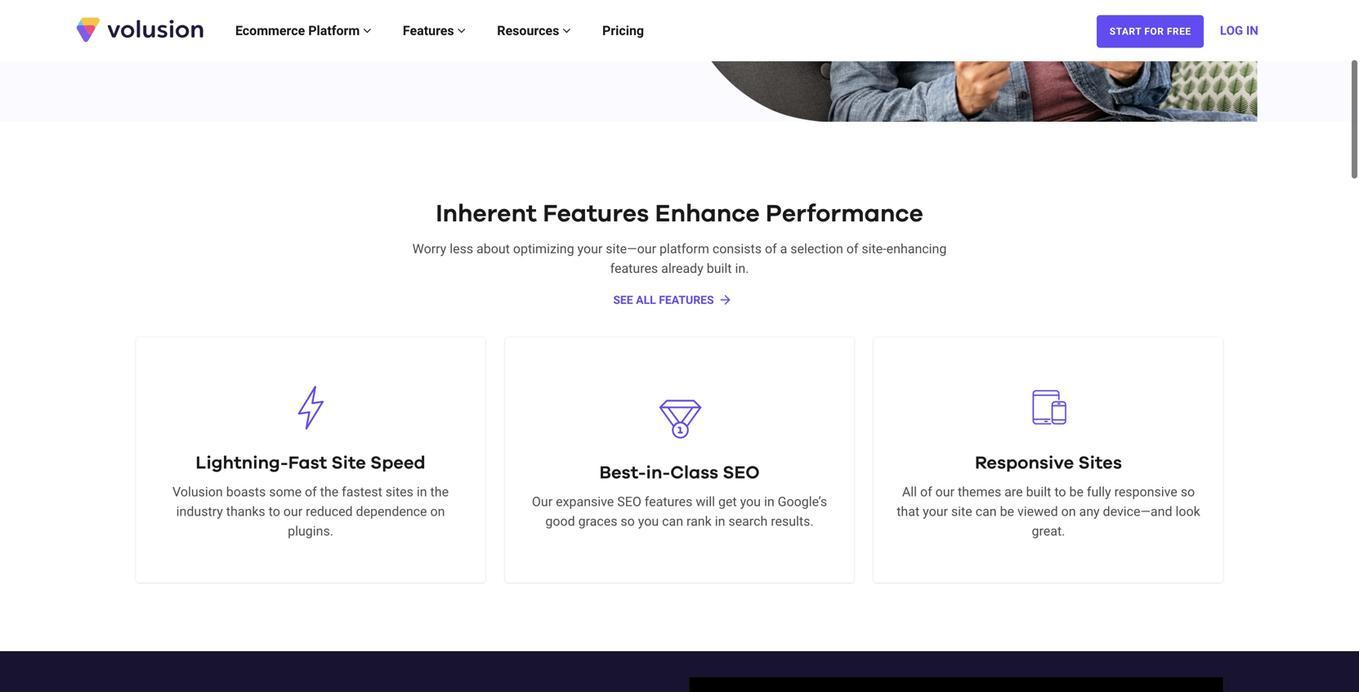 Task type: locate. For each thing, give the bounding box(es) containing it.
any
[[1079, 504, 1100, 520]]

0 horizontal spatial can
[[662, 514, 683, 529]]

the right sites
[[430, 484, 449, 500]]

volusion logo image
[[74, 16, 205, 43]]

site—our
[[606, 241, 656, 257]]

enhancing
[[886, 241, 947, 257]]

on inside all of our themes are built to be fully responsive so that your site can be viewed on any device—and look great.
[[1061, 504, 1076, 520]]

can down themes
[[976, 504, 997, 520]]

can
[[976, 504, 997, 520], [662, 514, 683, 529]]

1 vertical spatial to
[[269, 504, 280, 520]]

in right sites
[[417, 484, 427, 500]]

of left a in the top of the page
[[765, 241, 777, 257]]

of left site-
[[847, 241, 859, 257]]

built up viewed
[[1026, 484, 1051, 500]]

worry less about optimizing your site—our platform consists of a selection of site-enhancing features already built in.
[[412, 241, 947, 276]]

in for seo
[[764, 494, 775, 510]]

1 horizontal spatial so
[[1181, 484, 1195, 500]]

on
[[430, 504, 445, 520], [1061, 504, 1076, 520]]

worry
[[412, 241, 446, 257]]

1 vertical spatial our
[[283, 504, 303, 520]]

be left "fully"
[[1069, 484, 1084, 500]]

seo down best-
[[617, 494, 641, 510]]

1 horizontal spatial on
[[1061, 504, 1076, 520]]

less
[[450, 241, 473, 257]]

1 vertical spatial seo
[[617, 494, 641, 510]]

the
[[320, 484, 339, 500], [430, 484, 449, 500]]

speed
[[370, 454, 426, 472]]

1 vertical spatial you
[[638, 514, 659, 529]]

0 horizontal spatial angle down image
[[363, 24, 371, 37]]

our up site at bottom
[[935, 484, 955, 500]]

can left rank
[[662, 514, 683, 529]]

1 horizontal spatial our
[[935, 484, 955, 500]]

are
[[1005, 484, 1023, 500]]

in for speed
[[417, 484, 427, 500]]

features
[[610, 261, 658, 276], [645, 494, 693, 510]]

performance
[[766, 202, 923, 226]]

angle down image for resources
[[563, 24, 571, 37]]

sites
[[386, 484, 413, 500]]

1 horizontal spatial the
[[430, 484, 449, 500]]

0 horizontal spatial in
[[417, 484, 427, 500]]

1 horizontal spatial you
[[740, 494, 761, 510]]

of right 'all' in the bottom of the page
[[920, 484, 932, 500]]

angle down image inside ecommerce platform link
[[363, 24, 371, 37]]

2 horizontal spatial in
[[764, 494, 775, 510]]

our
[[935, 484, 955, 500], [283, 504, 303, 520]]

you
[[740, 494, 761, 510], [638, 514, 659, 529]]

responsive
[[975, 454, 1074, 472]]

1 horizontal spatial built
[[1026, 484, 1051, 500]]

site
[[331, 454, 366, 472]]

1 vertical spatial be
[[1000, 504, 1014, 520]]

you up search
[[740, 494, 761, 510]]

enhance
[[655, 202, 760, 226]]

0 horizontal spatial built
[[707, 261, 732, 276]]

0 vertical spatial be
[[1069, 484, 1084, 500]]

to
[[1055, 484, 1066, 500], [269, 504, 280, 520]]

the up the reduced
[[320, 484, 339, 500]]

inherent features enhance performance
[[436, 202, 923, 226]]

pricing link
[[587, 6, 660, 55]]

1 horizontal spatial features
[[543, 202, 649, 226]]

site
[[951, 504, 972, 520]]

in.
[[735, 261, 749, 276]]

0 horizontal spatial our
[[283, 504, 303, 520]]

1 horizontal spatial be
[[1069, 484, 1084, 500]]

1 horizontal spatial seo
[[723, 464, 760, 482]]

angle down image inside the resources link
[[563, 24, 571, 37]]

seo up get
[[723, 464, 760, 482]]

reduced
[[306, 504, 353, 520]]

0 vertical spatial our
[[935, 484, 955, 500]]

0 horizontal spatial be
[[1000, 504, 1014, 520]]

features inside worry less about optimizing your site—our platform consists of a selection of site-enhancing features already built in.
[[610, 261, 658, 276]]

pricing
[[602, 23, 644, 38]]

1 on from the left
[[430, 504, 445, 520]]

on left any
[[1061, 504, 1076, 520]]

optimizing
[[513, 241, 574, 257]]

search
[[729, 514, 768, 529]]

our inside all of our themes are built to be fully responsive so that your site can be viewed on any device—and look great.
[[935, 484, 955, 500]]

features
[[403, 23, 457, 38], [543, 202, 649, 226]]

0 horizontal spatial on
[[430, 504, 445, 520]]

on right dependence
[[430, 504, 445, 520]]

0 vertical spatial your
[[577, 241, 603, 257]]

0 vertical spatial features
[[610, 261, 658, 276]]

so inside all of our themes are built to be fully responsive so that your site can be viewed on any device—and look great.
[[1181, 484, 1195, 500]]

1 vertical spatial features
[[543, 202, 649, 226]]

so
[[1181, 484, 1195, 500], [621, 514, 635, 529]]

0 horizontal spatial features
[[403, 23, 457, 38]]

your left site—our
[[577, 241, 603, 257]]

rank
[[687, 514, 712, 529]]

0 vertical spatial so
[[1181, 484, 1195, 500]]

angle down image right platform
[[363, 24, 371, 37]]

of right the some
[[305, 484, 317, 500]]

1 vertical spatial features
[[645, 494, 693, 510]]

responsive
[[1114, 484, 1178, 500]]

2 on from the left
[[1061, 504, 1076, 520]]

0 horizontal spatial to
[[269, 504, 280, 520]]

inherent
[[436, 202, 537, 226]]

so right graces at the bottom
[[621, 514, 635, 529]]

angle down image
[[363, 24, 371, 37], [563, 24, 571, 37]]

0 vertical spatial you
[[740, 494, 761, 510]]

1 horizontal spatial to
[[1055, 484, 1066, 500]]

you down in-
[[638, 514, 659, 529]]

1 horizontal spatial angle down image
[[563, 24, 571, 37]]

graces
[[578, 514, 617, 529]]

your left site at bottom
[[923, 504, 948, 520]]

all
[[636, 294, 656, 307]]

0 vertical spatial to
[[1055, 484, 1066, 500]]

lightning-fast site speed
[[196, 454, 426, 472]]

our inside 'volusion boasts some of the fastest sites in the industry thanks to our reduced dependence on plugins.'
[[283, 504, 303, 520]]

responsive design image
[[1020, 379, 1077, 436]]

2 angle down image from the left
[[563, 24, 571, 37]]

1 horizontal spatial can
[[976, 504, 997, 520]]

your
[[577, 241, 603, 257], [923, 504, 948, 520]]

to inside all of our themes are built to be fully responsive so that your site can be viewed on any device—and look great.
[[1055, 484, 1066, 500]]

0 horizontal spatial your
[[577, 241, 603, 257]]

so up "look"
[[1181, 484, 1195, 500]]

industry
[[176, 504, 223, 520]]

dependence
[[356, 504, 427, 520]]

seo
[[723, 464, 760, 482], [617, 494, 641, 510]]

0 horizontal spatial the
[[320, 484, 339, 500]]

in up search
[[764, 494, 775, 510]]

angle down image left pricing
[[563, 24, 571, 37]]

features down site—our
[[610, 261, 658, 276]]

built
[[707, 261, 732, 276], [1026, 484, 1051, 500]]

thanks
[[226, 504, 265, 520]]

of
[[765, 241, 777, 257], [847, 241, 859, 257], [305, 484, 317, 500], [920, 484, 932, 500]]

to up viewed
[[1055, 484, 1066, 500]]

log in
[[1220, 23, 1259, 38]]

be
[[1069, 484, 1084, 500], [1000, 504, 1014, 520]]

features down in-
[[645, 494, 693, 510]]

in right rank
[[715, 514, 725, 529]]

our down the some
[[283, 504, 303, 520]]

1 vertical spatial built
[[1026, 484, 1051, 500]]

0 vertical spatial built
[[707, 261, 732, 276]]

see all features arrow_forward
[[613, 293, 733, 307]]

0 horizontal spatial so
[[621, 514, 635, 529]]

results.
[[771, 514, 814, 529]]

expansive
[[556, 494, 614, 510]]

volusion boasts some of the fastest sites in the industry thanks to our reduced dependence on plugins.
[[172, 484, 449, 539]]

for
[[1145, 26, 1164, 37]]

video element
[[689, 678, 1223, 692]]

1 horizontal spatial your
[[923, 504, 948, 520]]

1 angle down image from the left
[[363, 24, 371, 37]]

of inside 'volusion boasts some of the fastest sites in the industry thanks to our reduced dependence on plugins.'
[[305, 484, 317, 500]]

1 vertical spatial so
[[621, 514, 635, 529]]

1 vertical spatial your
[[923, 504, 948, 520]]

platform
[[308, 23, 360, 38]]

some
[[269, 484, 302, 500]]

built left in.
[[707, 261, 732, 276]]

be down "are"
[[1000, 504, 1014, 520]]

in inside 'volusion boasts some of the fastest sites in the industry thanks to our reduced dependence on plugins.'
[[417, 484, 427, 500]]

to down the some
[[269, 504, 280, 520]]

sites
[[1078, 454, 1122, 472]]

0 horizontal spatial seo
[[617, 494, 641, 510]]



Task type: vqa. For each thing, say whether or not it's contained in the screenshot.
leftmost so
yes



Task type: describe. For each thing, give the bounding box(es) containing it.
1 the from the left
[[320, 484, 339, 500]]

fastest
[[342, 484, 382, 500]]

best-in-class seo
[[599, 464, 760, 482]]

a
[[780, 241, 787, 257]]

our expansive seo features will get you in google's good graces so you can rank in search results.
[[532, 494, 827, 529]]

features inside the our expansive seo features will get you in google's good graces so you can rank in search results.
[[645, 494, 693, 510]]

first place image
[[651, 389, 708, 446]]

to inside 'volusion boasts some of the fastest sites in the industry thanks to our reduced dependence on plugins.'
[[269, 504, 280, 520]]

site-
[[862, 241, 886, 257]]

great.
[[1032, 524, 1065, 539]]

themes
[[958, 484, 1001, 500]]

lightning-
[[196, 454, 288, 472]]

in-
[[646, 464, 670, 482]]

resources
[[497, 23, 563, 38]]

arrow_forward
[[718, 293, 733, 307]]

log
[[1220, 23, 1243, 38]]

your inside all of our themes are built to be fully responsive so that your site can be viewed on any device—and look great.
[[923, 504, 948, 520]]

lightning image
[[282, 379, 339, 436]]

selection
[[791, 241, 843, 257]]

all
[[902, 484, 917, 500]]

so inside the our expansive seo features will get you in google's good graces so you can rank in search results.
[[621, 514, 635, 529]]

0 vertical spatial seo
[[723, 464, 760, 482]]

device—and
[[1103, 504, 1172, 520]]

boasts
[[226, 484, 266, 500]]

features
[[659, 294, 714, 307]]

plugins.
[[288, 524, 333, 539]]

start
[[1110, 26, 1142, 37]]

built inside all of our themes are built to be fully responsive so that your site can be viewed on any device—and look great.
[[1026, 484, 1051, 500]]

fully
[[1087, 484, 1111, 500]]

all of our themes are built to be fully responsive so that your site can be viewed on any device—and look great.
[[897, 484, 1200, 539]]

responsive sites
[[975, 454, 1122, 472]]

angle down image for ecommerce platform
[[363, 24, 371, 37]]

ecommerce platform link
[[220, 6, 387, 55]]

built inside worry less about optimizing your site—our platform consists of a selection of site-enhancing features already built in.
[[707, 261, 732, 276]]

resources link
[[481, 6, 587, 55]]

2 the from the left
[[430, 484, 449, 500]]

get
[[718, 494, 737, 510]]

0 vertical spatial features
[[403, 23, 457, 38]]

in
[[1246, 23, 1259, 38]]

best-
[[599, 464, 646, 482]]

will
[[696, 494, 715, 510]]

features link
[[387, 6, 481, 55]]

can inside the our expansive seo features will get you in google's good graces so you can rank in search results.
[[662, 514, 683, 529]]

on inside 'volusion boasts some of the fastest sites in the industry thanks to our reduced dependence on plugins.'
[[430, 504, 445, 520]]

our
[[532, 494, 553, 510]]

1 horizontal spatial in
[[715, 514, 725, 529]]

ecommerce
[[235, 23, 305, 38]]

google's
[[778, 494, 827, 510]]

already
[[661, 261, 704, 276]]

good
[[545, 514, 575, 529]]

0 horizontal spatial you
[[638, 514, 659, 529]]

ecommerce platform
[[235, 23, 363, 38]]

your inside worry less about optimizing your site—our platform consists of a selection of site-enhancing features already built in.
[[577, 241, 603, 257]]

class
[[670, 464, 718, 482]]

of inside all of our themes are built to be fully responsive so that your site can be viewed on any device—and look great.
[[920, 484, 932, 500]]

viewed
[[1018, 504, 1058, 520]]

that
[[897, 504, 920, 520]]

about
[[477, 241, 510, 257]]

seo inside the our expansive seo features will get you in google's good graces so you can rank in search results.
[[617, 494, 641, 510]]

fast
[[288, 454, 327, 472]]

start for free link
[[1097, 15, 1204, 48]]

angle down image
[[457, 24, 466, 37]]

start for free
[[1110, 26, 1191, 37]]

free
[[1167, 26, 1191, 37]]

can inside all of our themes are built to be fully responsive so that your site can be viewed on any device—and look great.
[[976, 504, 997, 520]]

log in link
[[1220, 6, 1259, 55]]

volusion
[[172, 484, 223, 500]]

see
[[613, 294, 633, 307]]

platform
[[660, 241, 709, 257]]

look
[[1176, 504, 1200, 520]]

consists
[[713, 241, 762, 257]]



